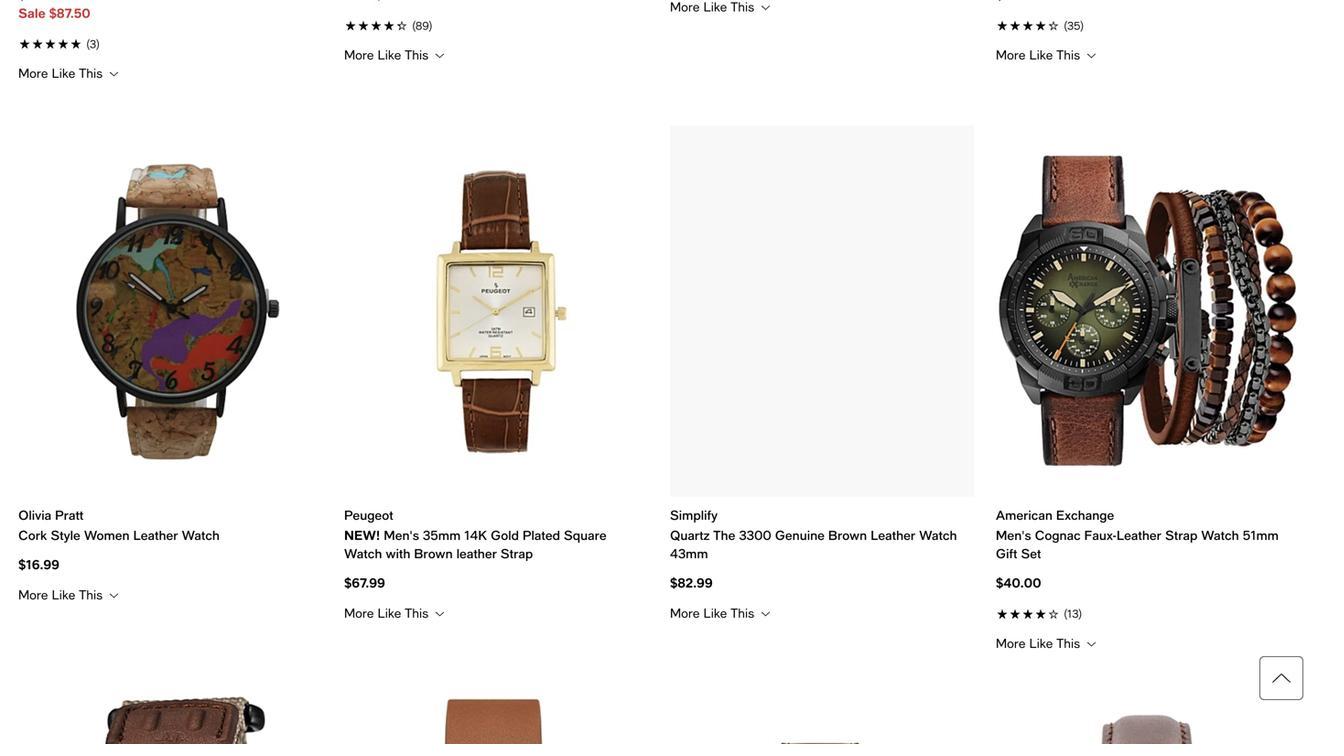 Task type: describe. For each thing, give the bounding box(es) containing it.
men's 35mm 14k gold plated square watch with brown leather strap
[[344, 528, 607, 561]]

scroll to top image
[[1260, 656, 1304, 700]]

strap inside american exchange men's cognac faux-leather strap watch 51mm gift set
[[1165, 528, 1198, 543]]

the
[[713, 528, 735, 543]]

this down (35)
[[1056, 47, 1080, 62]]

like inside cork style women leather watch group
[[52, 587, 75, 603]]

peugeot
[[344, 508, 393, 523]]

(89)
[[412, 19, 433, 32]]

simplify quartz the 3300 genuine brown leather watch 43mm
[[670, 508, 957, 561]]

peugeot new!
[[344, 508, 393, 543]]

simplify
[[670, 508, 718, 523]]

43mm
[[670, 546, 708, 561]]

this inside 'men's 35mm 14k gold plated square watch with brown leather strap' group
[[405, 606, 429, 621]]

american exchange men's cognac faux-leather strap watch 51mm gift set
[[996, 508, 1279, 561]]

51mm
[[1243, 528, 1279, 543]]

men's kuppel quartz three hand brown leather watch, 44mm group
[[344, 695, 648, 744]]

this down (89)
[[405, 47, 429, 62]]

square
[[564, 528, 607, 543]]

more inside the men's cognac faux-leather strap watch 51mm gift set group
[[996, 636, 1026, 651]]

$82.99
[[670, 576, 713, 591]]

like inside quartz the 3300 genuine brown leather watch 43mm group
[[704, 606, 727, 621]]

men's kuppel quartz three hand brown leather watch, 44mm image
[[344, 695, 648, 744]]

$87.50
[[49, 6, 90, 21]]

4.3595 out of 5 rating with 89 reviews image
[[344, 15, 648, 34]]

more like this down (35)
[[996, 47, 1084, 62]]

(3)
[[86, 38, 100, 51]]

leather inside simplify quartz the 3300 genuine brown leather watch 43mm
[[871, 528, 916, 543]]

pratt
[[55, 508, 83, 523]]

more like this down (89)
[[344, 47, 432, 62]]

the 6900 black or blue or brown or orange genuine leather band watch, 46mm image
[[996, 695, 1300, 744]]

olivia pratt cork style women leather watch
[[18, 508, 220, 543]]

more like this inside quartz the 3300 genuine brown leather watch 43mm group
[[670, 606, 758, 621]]

4.6667 out of 5 rating with 3 reviews image
[[18, 33, 322, 52]]

american
[[996, 508, 1053, 523]]

genuine
[[775, 528, 825, 543]]

gold
[[491, 528, 519, 543]]

cork
[[18, 528, 47, 543]]

faux-
[[1084, 528, 1117, 543]]

this inside cork style women leather watch group
[[79, 587, 103, 603]]

men's cognac faux-leather strap watch 51mm gift set group
[[996, 126, 1300, 652]]

leather for men's cognac faux-leather strap watch 51mm gift set
[[1117, 528, 1162, 543]]

watch inside olivia pratt cork style women leather watch
[[182, 528, 220, 543]]

3300
[[739, 528, 771, 543]]

the 6900 black or blue or brown or orange genuine leather band watch, 46mm group
[[996, 695, 1300, 744]]

(13)
[[1064, 608, 1082, 620]]

women
[[84, 528, 130, 543]]

more like this down (3)
[[18, 66, 106, 81]]

$40.00
[[996, 576, 1041, 591]]

plated
[[523, 528, 560, 543]]

brown inside men's 35mm 14k gold plated square watch with brown leather strap
[[414, 546, 453, 561]]

cork style women leather watch group
[[18, 126, 322, 603]]

gift
[[996, 546, 1017, 561]]



Task type: locate. For each thing, give the bounding box(es) containing it.
1 vertical spatial strap
[[501, 546, 533, 561]]

watch inside american exchange men's cognac faux-leather strap watch 51mm gift set
[[1201, 528, 1239, 543]]

brown down 35mm
[[414, 546, 453, 561]]

brown right genuine
[[828, 528, 867, 543]]

this down with
[[405, 606, 429, 621]]

with
[[386, 546, 410, 561]]

this inside the men's cognac faux-leather strap watch 51mm gift set group
[[1056, 636, 1080, 651]]

men's up with
[[384, 528, 419, 543]]

1 horizontal spatial strap
[[1165, 528, 1198, 543]]

leather for cork style women leather watch
[[133, 528, 178, 543]]

strap
[[1165, 528, 1198, 543], [501, 546, 533, 561]]

more inside cork style women leather watch group
[[18, 587, 48, 603]]

leather inside olivia pratt cork style women leather watch
[[133, 528, 178, 543]]

leather inside american exchange men's cognac faux-leather strap watch 51mm gift set
[[1117, 528, 1162, 543]]

2 horizontal spatial leather
[[1117, 528, 1162, 543]]

2 men's from the left
[[996, 528, 1031, 543]]

more inside 'men's 35mm 14k gold plated square watch with brown leather strap' group
[[344, 606, 374, 621]]

strap left '51mm'
[[1165, 528, 1198, 543]]

(35)
[[1064, 19, 1084, 32]]

watch
[[182, 528, 220, 543], [919, 528, 957, 543], [1201, 528, 1239, 543], [344, 546, 382, 561]]

quartz the 3300 genuine brown leather watch 43mm group
[[670, 126, 974, 622]]

strap down gold
[[501, 546, 533, 561]]

men's 35mm 14k gold plated square watch with brown leather strap group
[[344, 126, 648, 622]]

this inside quartz the 3300 genuine brown leather watch 43mm group
[[731, 606, 754, 621]]

more like this down $82.99
[[670, 606, 758, 621]]

strap inside men's 35mm 14k gold plated square watch with brown leather strap
[[501, 546, 533, 561]]

olivia
[[18, 508, 51, 523]]

35mm
[[423, 528, 461, 543]]

this down (3)
[[79, 66, 103, 81]]

men's inside men's 35mm 14k gold plated square watch with brown leather strap
[[384, 528, 419, 543]]

1 leather from the left
[[133, 528, 178, 543]]

1 horizontal spatial brown
[[828, 528, 867, 543]]

style
[[51, 528, 80, 543]]

0 vertical spatial brown
[[828, 528, 867, 543]]

more like this inside 'men's 35mm 14k gold plated square watch with brown leather strap' group
[[344, 606, 432, 621]]

2 leather from the left
[[871, 528, 916, 543]]

1 men's from the left
[[384, 528, 419, 543]]

new!
[[344, 528, 380, 543]]

$67.99
[[344, 576, 385, 591]]

watch inside men's 35mm 14k gold plated square watch with brown leather strap
[[344, 546, 382, 561]]

brown inside simplify quartz the 3300 genuine brown leather watch 43mm
[[828, 528, 867, 543]]

leather
[[133, 528, 178, 543], [871, 528, 916, 543], [1117, 528, 1162, 543]]

this down the (13)
[[1056, 636, 1080, 651]]

leather
[[456, 546, 497, 561]]

sale $87.50
[[18, 6, 90, 21]]

0 vertical spatial strap
[[1165, 528, 1198, 543]]

this down women
[[79, 587, 103, 603]]

men's bernardston brown leather strap watch 45.5mm group
[[670, 695, 974, 744]]

more like this down $16.99
[[18, 587, 106, 603]]

men's up "gift" in the right bottom of the page
[[996, 528, 1031, 543]]

0 horizontal spatial strap
[[501, 546, 533, 561]]

men's
[[384, 528, 419, 543], [996, 528, 1031, 543]]

more like this inside the men's cognac faux-leather strap watch 51mm gift set group
[[996, 636, 1084, 651]]

this down 3300 at the bottom of the page
[[731, 606, 754, 621]]

sale
[[18, 6, 46, 21]]

like inside the men's cognac faux-leather strap watch 51mm gift set group
[[1029, 636, 1053, 651]]

cognac
[[1035, 528, 1081, 543]]

more like this inside cork style women leather watch group
[[18, 587, 106, 603]]

3 leather from the left
[[1117, 528, 1162, 543]]

men's inside american exchange men's cognac faux-leather strap watch 51mm gift set
[[996, 528, 1031, 543]]

more like this
[[344, 47, 432, 62], [996, 47, 1084, 62], [18, 66, 106, 81], [18, 587, 106, 603], [344, 606, 432, 621], [670, 606, 758, 621], [996, 636, 1084, 651]]

more like this down $67.99
[[344, 606, 432, 621]]

1 vertical spatial brown
[[414, 546, 453, 561]]

$16.99
[[18, 557, 59, 572]]

quartz
[[670, 528, 710, 543]]

men's forester tan nylon strap watch 41mm group
[[18, 695, 322, 744]]

more
[[344, 47, 374, 62], [996, 47, 1026, 62], [18, 66, 48, 81], [18, 587, 48, 603], [344, 606, 374, 621], [670, 606, 700, 621], [996, 636, 1026, 651]]

watch inside simplify quartz the 3300 genuine brown leather watch 43mm
[[919, 528, 957, 543]]

4.3143 out of 5 rating with 35 reviews image
[[996, 15, 1300, 34]]

men's forester tan nylon strap watch 41mm image
[[18, 695, 322, 744]]

0 horizontal spatial leather
[[133, 528, 178, 543]]

1 horizontal spatial leather
[[871, 528, 916, 543]]

more like this down the (13)
[[996, 636, 1084, 651]]

14k
[[464, 528, 487, 543]]

0 horizontal spatial men's
[[384, 528, 419, 543]]

men's bernardston brown leather strap watch 45.5mm image
[[670, 695, 974, 744]]

this
[[405, 47, 429, 62], [1056, 47, 1080, 62], [79, 66, 103, 81], [79, 587, 103, 603], [405, 606, 429, 621], [731, 606, 754, 621], [1056, 636, 1080, 651]]

brown
[[828, 528, 867, 543], [414, 546, 453, 561]]

like
[[378, 47, 401, 62], [1029, 47, 1053, 62], [52, 66, 75, 81], [52, 587, 75, 603], [378, 606, 401, 621], [704, 606, 727, 621], [1029, 636, 1053, 651]]

set
[[1021, 546, 1041, 561]]

exchange
[[1056, 508, 1114, 523]]

4 out of 5 rating with 13 reviews image
[[996, 603, 1300, 622]]

like inside 'men's 35mm 14k gold plated square watch with brown leather strap' group
[[378, 606, 401, 621]]

more inside quartz the 3300 genuine brown leather watch 43mm group
[[670, 606, 700, 621]]

0 horizontal spatial brown
[[414, 546, 453, 561]]

1 horizontal spatial men's
[[996, 528, 1031, 543]]



Task type: vqa. For each thing, say whether or not it's contained in the screenshot.
the top ID Ideology link
no



